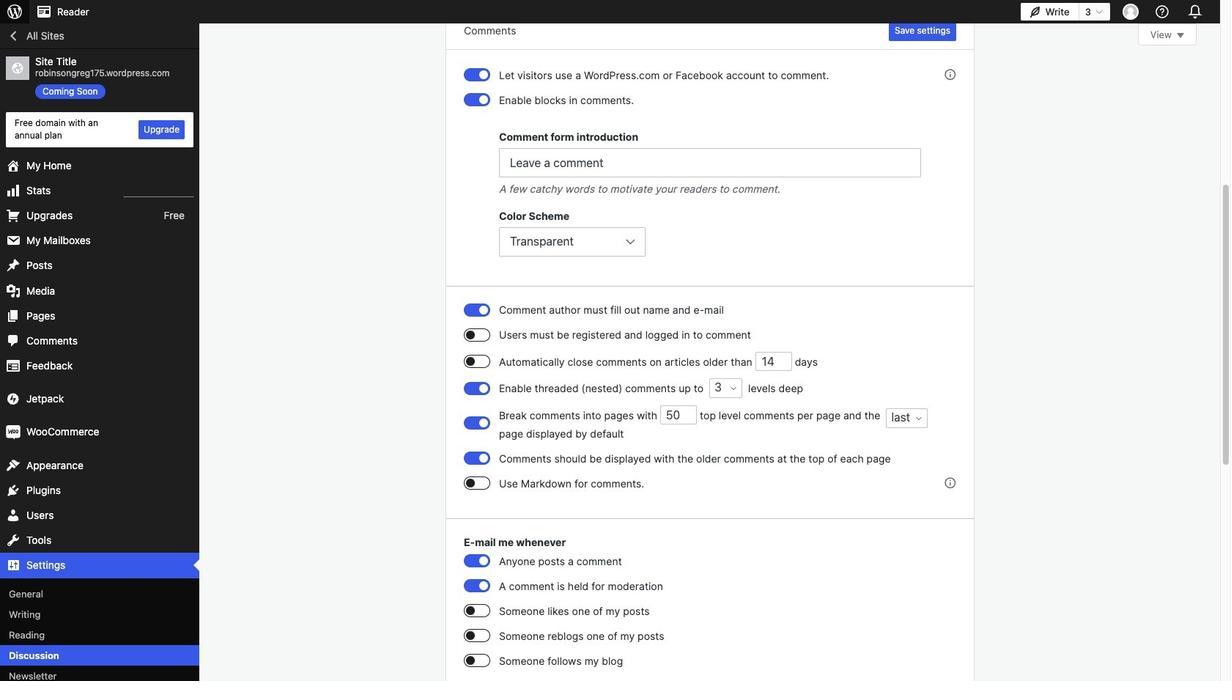 Task type: describe. For each thing, give the bounding box(es) containing it.
3 group from the top
[[464, 534, 957, 678]]

1 group from the top
[[464, 67, 957, 269]]

manage your sites image
[[6, 3, 23, 21]]

1 img image from the top
[[6, 392, 21, 406]]

closed image
[[1178, 33, 1185, 38]]

my profile image
[[1123, 4, 1140, 20]]

help image
[[1154, 3, 1172, 21]]

more information image
[[944, 67, 957, 81]]

highest hourly views 0 image
[[124, 188, 194, 197]]

manage your notifications image
[[1186, 1, 1206, 22]]

none text field inside group
[[499, 148, 922, 177]]

2 img image from the top
[[6, 425, 21, 440]]



Task type: vqa. For each thing, say whether or not it's contained in the screenshot.
third 'group' from the bottom of the page
yes



Task type: locate. For each thing, give the bounding box(es) containing it.
None number field
[[756, 352, 792, 371], [661, 406, 697, 425], [756, 352, 792, 371], [661, 406, 697, 425]]

2 group from the top
[[464, 302, 957, 501]]

1 vertical spatial group
[[464, 302, 957, 501]]

group
[[464, 67, 957, 269], [464, 302, 957, 501], [464, 534, 957, 678]]

2 vertical spatial group
[[464, 534, 957, 678]]

None text field
[[499, 148, 922, 177]]

img image
[[6, 392, 21, 406], [6, 425, 21, 440]]

1 vertical spatial img image
[[6, 425, 21, 440]]

0 vertical spatial group
[[464, 67, 957, 269]]

0 vertical spatial img image
[[6, 392, 21, 406]]



